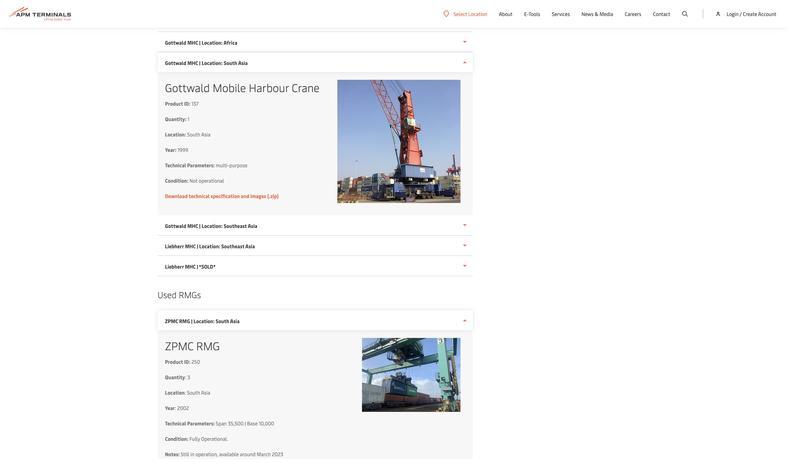 Task type: locate. For each thing, give the bounding box(es) containing it.
quantity : 3
[[165, 374, 190, 381]]

condition: up notes:
[[165, 435, 189, 442]]

mhc down gottwald mhc | location: africa on the top
[[188, 59, 198, 66]]

product
[[165, 100, 183, 107], [165, 358, 183, 365]]

2002
[[177, 405, 189, 411]]

location: up liebherr mhc | location: southeast asia
[[202, 223, 223, 229]]

product up quantity
[[165, 358, 183, 365]]

2 vertical spatial :
[[175, 405, 176, 411]]

product up quantity:
[[165, 100, 183, 107]]

id: inside gottwald mhc | location: south asia element
[[184, 100, 191, 107]]

1 vertical spatial :
[[185, 389, 186, 396]]

in
[[191, 451, 195, 458]]

specification
[[211, 193, 240, 199]]

quantity
[[165, 374, 185, 381]]

|
[[199, 39, 201, 46], [199, 59, 201, 66], [199, 223, 201, 229], [197, 243, 198, 250], [197, 263, 198, 270], [191, 318, 193, 325], [245, 420, 246, 427]]

span
[[216, 420, 227, 427]]

technical inside zpmc rmg | location: south asia element
[[165, 420, 186, 427]]

1 horizontal spatial location
[[469, 10, 488, 17]]

location inside zpmc rmg | location: south asia element
[[165, 389, 185, 396]]

services button
[[552, 0, 571, 28]]

location: for gottwald mhc | location: south asia
[[202, 59, 223, 66]]

quantity: 1
[[165, 116, 190, 122]]

1 vertical spatial location
[[165, 389, 185, 396]]

condition: inside gottwald mhc | location: south asia element
[[165, 177, 189, 184]]

rmg for zpmc rmg | location: south asia
[[179, 318, 190, 325]]

/
[[741, 10, 743, 17]]

tools
[[529, 10, 541, 17]]

parameters:
[[187, 162, 215, 169], [187, 420, 215, 427]]

location: down gottwald mhc | location: africa on the top
[[202, 59, 223, 66]]

parameters: up 'condition: fully operational.'
[[187, 420, 215, 427]]

condition: up download
[[165, 177, 189, 184]]

| left *sold*
[[197, 263, 198, 270]]

| for gottwald mhc | location: southeast asia
[[199, 223, 201, 229]]

gottwald for gottwald mhc | location: africa
[[165, 39, 187, 46]]

technical
[[165, 162, 186, 169], [165, 420, 186, 427]]

liebherr up liebherr mhc | *sold*
[[165, 243, 184, 250]]

0 horizontal spatial location
[[165, 389, 185, 396]]

liebherr
[[165, 243, 184, 250], [165, 263, 184, 270]]

location: up "zpmc rmg"
[[194, 318, 215, 325]]

available
[[219, 451, 239, 458]]

asia
[[238, 59, 248, 66], [202, 131, 211, 138], [248, 223, 258, 229], [246, 243, 255, 250], [230, 318, 240, 325], [201, 389, 210, 396]]

1 vertical spatial parameters:
[[187, 420, 215, 427]]

technical down year: 1999 in the left top of the page
[[165, 162, 186, 169]]

technical for zpmc
[[165, 420, 186, 427]]

0 vertical spatial condition:
[[165, 177, 189, 184]]

zpmc down the used
[[165, 318, 178, 325]]

| inside dropdown button
[[199, 59, 201, 66]]

product id: 250
[[165, 358, 200, 365]]

technical parameters: span 35,500 | base 10,000
[[165, 420, 274, 427]]

zpmc rmg | location: south asia button
[[158, 311, 473, 330]]

gottwald inside dropdown button
[[165, 59, 187, 66]]

1 condition: from the top
[[165, 177, 189, 184]]

2 liebherr from the top
[[165, 263, 184, 270]]

1 vertical spatial rmg
[[196, 338, 220, 353]]

download technical specification and images (.zip) link
[[165, 193, 279, 199]]

1 vertical spatial liebherr
[[165, 263, 184, 270]]

location:
[[202, 39, 223, 46], [202, 59, 223, 66], [165, 131, 186, 138], [202, 223, 223, 229], [199, 243, 220, 250], [194, 318, 215, 325]]

zpmc inside dropdown button
[[165, 318, 178, 325]]

2 condition: from the top
[[165, 435, 189, 442]]

mhc left *sold*
[[185, 263, 196, 270]]

parameters: inside gottwald mhc | location: south asia element
[[187, 162, 215, 169]]

gottwald
[[165, 39, 187, 46], [165, 59, 187, 66], [165, 80, 210, 95], [165, 223, 187, 229]]

used
[[158, 289, 177, 300]]

1 vertical spatial technical
[[165, 420, 186, 427]]

gottwald for gottwald mobile harbour crane
[[165, 80, 210, 95]]

1 vertical spatial southeast
[[222, 243, 245, 250]]

about
[[500, 10, 513, 17]]

rmg inside dropdown button
[[179, 318, 190, 325]]

zpmc
[[165, 318, 178, 325], [165, 338, 194, 353]]

e-
[[525, 10, 529, 17]]

1 gottwald from the top
[[165, 39, 187, 46]]

location down quantity
[[165, 389, 185, 396]]

mhc for gottwald mhc | location: southeast asia
[[188, 223, 198, 229]]

2 product from the top
[[165, 358, 183, 365]]

south inside dropdown button
[[224, 59, 237, 66]]

0 vertical spatial id:
[[184, 100, 191, 107]]

technical inside gottwald mhc | location: south asia element
[[165, 162, 186, 169]]

id: for zpmc
[[184, 358, 191, 365]]

product inside zpmc rmg | location: south asia element
[[165, 358, 183, 365]]

mhc
[[188, 39, 198, 46], [188, 59, 198, 66], [188, 223, 198, 229], [185, 243, 196, 250], [185, 263, 196, 270]]

137
[[192, 100, 199, 107]]

1 vertical spatial id:
[[184, 358, 191, 365]]

0 vertical spatial zpmc
[[165, 318, 178, 325]]

| for liebherr mhc | *sold*
[[197, 263, 198, 270]]

gottwald mhc | location: africa button
[[158, 32, 473, 52]]

0 vertical spatial rmg
[[179, 318, 190, 325]]

rmg up "zpmc rmg"
[[179, 318, 190, 325]]

liebherr mhc | *sold*
[[165, 263, 216, 270]]

condition: inside zpmc rmg | location: south asia element
[[165, 435, 189, 442]]

1 zpmc from the top
[[165, 318, 178, 325]]

location : south asia
[[165, 389, 210, 396]]

&
[[595, 10, 599, 17]]

1999
[[178, 146, 188, 153]]

mhc for liebherr mhc | location: southeast asia
[[185, 243, 196, 250]]

1 liebherr from the top
[[165, 243, 184, 250]]

technical parameters: multi-purpose
[[165, 162, 248, 169]]

1 id: from the top
[[184, 100, 191, 107]]

2 id: from the top
[[184, 358, 191, 365]]

location
[[469, 10, 488, 17], [165, 389, 185, 396]]

operation,
[[196, 451, 218, 458]]

id:
[[184, 100, 191, 107], [184, 358, 191, 365]]

1 vertical spatial condition:
[[165, 435, 189, 442]]

mobile
[[213, 80, 246, 95]]

e-tools
[[525, 10, 541, 17]]

mhc up liebherr mhc | location: southeast asia
[[188, 223, 198, 229]]

parameters: inside zpmc rmg | location: south asia element
[[187, 420, 215, 427]]

technical down year : 2002 at the bottom of the page
[[165, 420, 186, 427]]

| down gottwald mhc | location: africa on the top
[[199, 59, 201, 66]]

asia for gottwald mhc | location: south asia
[[238, 59, 248, 66]]

condition: not operational
[[165, 177, 224, 184]]

1 parameters: from the top
[[187, 162, 215, 169]]

parameters: for gottwald
[[187, 162, 215, 169]]

1 vertical spatial product
[[165, 358, 183, 365]]

condition: for gottwald mobile harbour crane
[[165, 177, 189, 184]]

id: inside zpmc rmg | location: south asia element
[[184, 358, 191, 365]]

| up liebherr mhc | *sold*
[[197, 243, 198, 250]]

location: left africa
[[202, 39, 223, 46]]

location: down gottwald mhc | location: southeast asia
[[199, 243, 220, 250]]

| up "zpmc rmg"
[[191, 318, 193, 325]]

| up liebherr mhc | location: southeast asia
[[199, 223, 201, 229]]

1 main page photo image
[[338, 80, 461, 203]]

not
[[190, 177, 198, 184]]

1 technical from the top
[[165, 162, 186, 169]]

rmg for zpmc rmg
[[196, 338, 220, 353]]

south
[[224, 59, 237, 66], [187, 131, 200, 138], [216, 318, 229, 325], [187, 389, 200, 396]]

2 gottwald from the top
[[165, 59, 187, 66]]

1
[[188, 116, 190, 122]]

mhc inside dropdown button
[[188, 59, 198, 66]]

1 vertical spatial zpmc
[[165, 338, 194, 353]]

technical
[[189, 193, 210, 199]]

year: 1999
[[165, 146, 188, 153]]

0 vertical spatial product
[[165, 100, 183, 107]]

rmg up 250
[[196, 338, 220, 353]]

1 product from the top
[[165, 100, 183, 107]]

mhc up 'gottwald mhc | location: south asia'
[[188, 39, 198, 46]]

| up 'gottwald mhc | location: south asia'
[[199, 39, 201, 46]]

location: for zpmc rmg | location: south asia
[[194, 318, 215, 325]]

news & media
[[582, 10, 614, 17]]

zpmc rmg | location: south asia
[[165, 318, 240, 325]]

0 vertical spatial :
[[185, 374, 186, 381]]

2 technical from the top
[[165, 420, 186, 427]]

0 horizontal spatial rmg
[[179, 318, 190, 325]]

asia inside dropdown button
[[238, 59, 248, 66]]

0 vertical spatial technical
[[165, 162, 186, 169]]

0 vertical spatial liebherr
[[165, 243, 184, 250]]

gottwald for gottwald mhc | location: south asia
[[165, 59, 187, 66]]

create
[[744, 10, 758, 17]]

fully operational.
[[190, 435, 228, 442]]

1 horizontal spatial rmg
[[196, 338, 220, 353]]

technical for gottwald
[[165, 162, 186, 169]]

: left 2002
[[175, 405, 176, 411]]

product inside gottwald mhc | location: south asia element
[[165, 100, 183, 107]]

4 gottwald from the top
[[165, 223, 187, 229]]

location: down quantity:
[[165, 131, 186, 138]]

: left 3
[[185, 374, 186, 381]]

asia for zpmc rmg | location: south asia
[[230, 318, 240, 325]]

location right select
[[469, 10, 488, 17]]

id: left 137
[[184, 100, 191, 107]]

zpmc up product id: 250
[[165, 338, 194, 353]]

gottwald mhc | location: south asia button
[[158, 52, 473, 72]]

250
[[192, 358, 200, 365]]

condition:
[[165, 177, 189, 184], [165, 435, 189, 442]]

liebherr up used rmgs
[[165, 263, 184, 270]]

southeast
[[224, 223, 247, 229], [222, 243, 245, 250]]

mhc for liebherr mhc | *sold*
[[185, 263, 196, 270]]

crane
[[292, 80, 320, 95]]

asia for liebherr mhc | location: southeast asia
[[246, 243, 255, 250]]

2 parameters: from the top
[[187, 420, 215, 427]]

id: left 250
[[184, 358, 191, 365]]

parameters: up condition: not operational at top left
[[187, 162, 215, 169]]

location: inside dropdown button
[[202, 59, 223, 66]]

:
[[185, 374, 186, 381], [185, 389, 186, 396], [175, 405, 176, 411]]

0 vertical spatial parameters:
[[187, 162, 215, 169]]

gottwald mhc | location: south asia
[[165, 59, 248, 66]]

gottwald mobile harbour crane
[[165, 80, 320, 95]]

zpmc rmg | location: south asia element
[[158, 330, 473, 459]]

: for location
[[185, 389, 186, 396]]

id: for gottwald
[[184, 100, 191, 107]]

careers
[[626, 10, 642, 17]]

location: for gottwald mhc | location: africa
[[202, 39, 223, 46]]

3 gottwald from the top
[[165, 80, 210, 95]]

0 vertical spatial southeast
[[224, 223, 247, 229]]

mhc up liebherr mhc | *sold*
[[185, 243, 196, 250]]

2 zpmc from the top
[[165, 338, 194, 353]]

: up 2002
[[185, 389, 186, 396]]



Task type: describe. For each thing, give the bounding box(es) containing it.
africa
[[224, 39, 238, 46]]

location: for liebherr mhc | location: southeast asia
[[199, 243, 220, 250]]

year:
[[165, 146, 177, 153]]

parameters: for zpmc
[[187, 420, 215, 427]]

(.zip)
[[268, 193, 279, 199]]

3
[[188, 374, 190, 381]]

product for gottwald mobile harbour crane
[[165, 100, 183, 107]]

2023
[[272, 451, 284, 458]]

account
[[759, 10, 777, 17]]

select
[[454, 10, 468, 17]]

asia for gottwald mhc | location: southeast asia
[[248, 223, 258, 229]]

purpose
[[230, 162, 248, 169]]

contact
[[654, 10, 671, 17]]

operational
[[199, 177, 224, 184]]

liebherr mhc | location: southeast asia
[[165, 243, 255, 250]]

and
[[241, 193, 250, 199]]

login
[[727, 10, 739, 17]]

e-tools button
[[525, 0, 541, 28]]

base
[[247, 420, 258, 427]]

gottwald mhc | location: south asia element
[[158, 72, 473, 215]]

year
[[165, 405, 175, 411]]

| for gottwald mhc | location: africa
[[199, 39, 201, 46]]

photo for the 1st page image
[[362, 338, 461, 412]]

harbour
[[249, 80, 289, 95]]

news & media button
[[582, 0, 614, 28]]

around
[[240, 451, 256, 458]]

services
[[552, 10, 571, 17]]

notes: still in operation, available around march 2023
[[165, 451, 284, 458]]

news
[[582, 10, 594, 17]]

| for gottwald mhc | location: south asia
[[199, 59, 201, 66]]

march
[[257, 451, 271, 458]]

download
[[165, 193, 188, 199]]

select location
[[454, 10, 488, 17]]

gottwald mhc | location: africa
[[165, 39, 238, 46]]

35,500
[[228, 420, 244, 427]]

southeast for liebherr mhc | location: southeast asia
[[222, 243, 245, 250]]

gottwald mhc | location: southeast asia button
[[158, 215, 473, 236]]

product id: 137
[[165, 100, 199, 107]]

used rmgs
[[158, 289, 201, 300]]

: for year
[[175, 405, 176, 411]]

mhc for gottwald mhc | location: africa
[[188, 39, 198, 46]]

login / create account
[[727, 10, 777, 17]]

quantity:
[[165, 116, 187, 122]]

gottwald mhc | location: southeast asia
[[165, 223, 258, 229]]

login / create account link
[[716, 0, 777, 28]]

careers button
[[626, 0, 642, 28]]

condition: fully operational.
[[165, 435, 228, 442]]

year : 2002
[[165, 405, 189, 411]]

zpmc for zpmc rmg | location: south asia
[[165, 318, 178, 325]]

*sold*
[[199, 263, 216, 270]]

liebherr for liebherr mhc | location: southeast asia
[[165, 243, 184, 250]]

south inside dropdown button
[[216, 318, 229, 325]]

mhc for gottwald mhc | location: south asia
[[188, 59, 198, 66]]

images
[[251, 193, 267, 199]]

contact button
[[654, 0, 671, 28]]

zpmc for zpmc rmg
[[165, 338, 194, 353]]

southeast for gottwald mhc | location: southeast asia
[[224, 223, 247, 229]]

liebherr mhc | *sold* button
[[158, 256, 473, 276]]

location: south asia
[[165, 131, 211, 138]]

gottwald for gottwald mhc | location: southeast asia
[[165, 223, 187, 229]]

download technical specification and images (.zip)
[[165, 193, 279, 199]]

condition: for zpmc rmg
[[165, 435, 189, 442]]

zpmc rmg
[[165, 338, 220, 353]]

liebherr mhc | location: southeast asia button
[[158, 236, 473, 256]]

0 vertical spatial location
[[469, 10, 488, 17]]

still
[[181, 451, 189, 458]]

product for zpmc rmg
[[165, 358, 183, 365]]

| left base
[[245, 420, 246, 427]]

media
[[600, 10, 614, 17]]

location: for gottwald mhc | location: southeast asia
[[202, 223, 223, 229]]

| for liebherr mhc | location: southeast asia
[[197, 243, 198, 250]]

notes:
[[165, 451, 180, 458]]

10,000
[[259, 420, 274, 427]]

liebherr for liebherr mhc | *sold*
[[165, 263, 184, 270]]

select location button
[[444, 10, 488, 17]]

: for quantity
[[185, 374, 186, 381]]

multi-
[[216, 162, 230, 169]]

| for zpmc rmg | location: south asia
[[191, 318, 193, 325]]

about button
[[500, 0, 513, 28]]

rmgs
[[179, 289, 201, 300]]



Task type: vqa. For each thing, say whether or not it's contained in the screenshot.
or to the bottom
no



